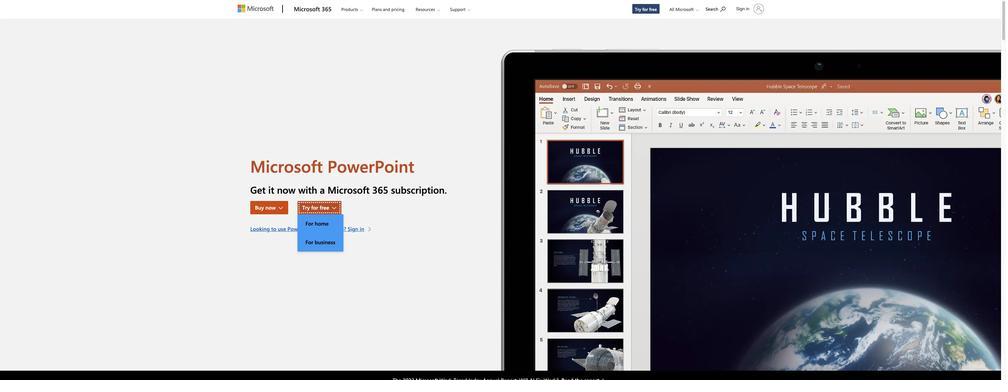 Task type: locate. For each thing, give the bounding box(es) containing it.
try for free for try for free link
[[635, 6, 657, 12]]

for home link
[[298, 214, 343, 233]]

1 horizontal spatial try for free
[[635, 6, 657, 12]]

in right search search box
[[746, 6, 750, 11]]

powerpoint up the get it now with a microsoft 365 subscription.
[[327, 155, 414, 177]]

microsoft image
[[238, 5, 274, 12]]

products button
[[336, 0, 368, 18]]

try for free element
[[298, 214, 343, 252]]

0 vertical spatial try
[[635, 6, 641, 12]]

1 vertical spatial in
[[360, 225, 364, 232]]

0 horizontal spatial try
[[302, 204, 310, 211]]

1 vertical spatial 365
[[372, 183, 388, 196]]

0 vertical spatial free
[[649, 6, 657, 12]]

free up home on the left
[[320, 204, 329, 211]]

0 horizontal spatial now
[[265, 204, 276, 211]]

1 vertical spatial free
[[320, 204, 329, 211]]

powerpoint
[[327, 155, 414, 177], [288, 225, 315, 232]]

1 horizontal spatial try
[[635, 6, 641, 12]]

pricing
[[391, 6, 405, 12]]

for left all on the top right of page
[[642, 6, 648, 12]]

try inside dropdown button
[[302, 204, 310, 211]]

for up "for home"
[[311, 204, 318, 211]]

on
[[317, 225, 323, 232]]

try
[[635, 6, 641, 12], [302, 204, 310, 211]]

search
[[706, 6, 719, 12]]

0 vertical spatial in
[[746, 6, 750, 11]]

0 horizontal spatial powerpoint
[[288, 225, 315, 232]]

1 vertical spatial for
[[306, 239, 313, 246]]

0 vertical spatial try for free
[[635, 6, 657, 12]]

1 vertical spatial sign
[[348, 225, 358, 232]]

for
[[306, 220, 313, 227], [306, 239, 313, 246]]

sign in
[[736, 6, 750, 11]]

try for free left all on the top right of page
[[635, 6, 657, 12]]

buy now
[[255, 204, 276, 211]]

for business link
[[298, 233, 343, 252]]

now right it
[[277, 183, 296, 196]]

get
[[250, 183, 266, 196]]

now right buy
[[265, 204, 276, 211]]

0 vertical spatial 365
[[322, 5, 332, 13]]

for for for business
[[306, 239, 313, 246]]

2 for from the top
[[306, 239, 313, 246]]

subscription.
[[391, 183, 447, 196]]

for
[[642, 6, 648, 12], [311, 204, 318, 211]]

microsoft inside dropdown button
[[676, 6, 694, 12]]

1 horizontal spatial powerpoint
[[327, 155, 414, 177]]

free inside dropdown button
[[320, 204, 329, 211]]

in inside 'link'
[[360, 225, 364, 232]]

sign
[[736, 6, 745, 11], [348, 225, 358, 232]]

in
[[746, 6, 750, 11], [360, 225, 364, 232]]

looking to use powerpoint on the web? sign in
[[250, 225, 364, 232]]

1 horizontal spatial 365
[[372, 183, 388, 196]]

and
[[383, 6, 390, 12]]

365
[[322, 5, 332, 13], [372, 183, 388, 196]]

search button
[[703, 1, 729, 16]]

0 horizontal spatial try for free
[[302, 204, 329, 211]]

1 vertical spatial try for free
[[302, 204, 329, 211]]

try for free up "for home"
[[302, 204, 329, 211]]

get it now with a microsoft 365 subscription.
[[250, 183, 447, 196]]

0 vertical spatial for
[[306, 220, 313, 227]]

resources button
[[410, 0, 445, 18]]

powerpoint left on
[[288, 225, 315, 232]]

0 horizontal spatial sign
[[348, 225, 358, 232]]

0 horizontal spatial free
[[320, 204, 329, 211]]

all microsoft
[[670, 6, 694, 12]]

1 horizontal spatial free
[[649, 6, 657, 12]]

1 horizontal spatial in
[[746, 6, 750, 11]]

microsoft
[[294, 5, 320, 13], [676, 6, 694, 12], [250, 155, 323, 177], [328, 183, 370, 196]]

try for free inside 'try for free' dropdown button
[[302, 204, 329, 211]]

now
[[277, 183, 296, 196], [265, 204, 276, 211]]

now inside dropdown button
[[265, 204, 276, 211]]

microsoft powerpoint
[[250, 155, 414, 177]]

1 vertical spatial powerpoint
[[288, 225, 315, 232]]

sign right search search box
[[736, 6, 745, 11]]

1 vertical spatial now
[[265, 204, 276, 211]]

sign in link
[[732, 1, 767, 17]]

free for try for free link
[[649, 6, 657, 12]]

1 for from the top
[[306, 220, 313, 227]]

sign inside 'link'
[[348, 225, 358, 232]]

home
[[315, 220, 329, 227]]

0 vertical spatial sign
[[736, 6, 745, 11]]

all
[[670, 6, 674, 12]]

0 vertical spatial now
[[277, 183, 296, 196]]

1 horizontal spatial for
[[642, 6, 648, 12]]

try for free inside try for free link
[[635, 6, 657, 12]]

for inside dropdown button
[[311, 204, 318, 211]]

it
[[268, 183, 274, 196]]

1 vertical spatial for
[[311, 204, 318, 211]]

business
[[315, 239, 335, 246]]

0 vertical spatial for
[[642, 6, 648, 12]]

0 horizontal spatial for
[[311, 204, 318, 211]]

sign right web?
[[348, 225, 358, 232]]

1 horizontal spatial sign
[[736, 6, 745, 11]]

0 horizontal spatial in
[[360, 225, 364, 232]]

1 horizontal spatial now
[[277, 183, 296, 196]]

for business
[[306, 239, 335, 246]]

free left all on the top right of page
[[649, 6, 657, 12]]

for down "looking to use powerpoint on the web? sign in" 'link'
[[306, 239, 313, 246]]

microsoft 365 link
[[291, 0, 335, 18]]

1 vertical spatial try
[[302, 204, 310, 211]]

for left on
[[306, 220, 313, 227]]

free
[[649, 6, 657, 12], [320, 204, 329, 211]]

the
[[325, 225, 332, 232]]

in right web?
[[360, 225, 364, 232]]

try for free
[[635, 6, 657, 12], [302, 204, 329, 211]]



Task type: describe. For each thing, give the bounding box(es) containing it.
with
[[298, 183, 317, 196]]

support
[[450, 6, 466, 12]]

Search search field
[[702, 1, 732, 16]]

try for free button
[[298, 201, 342, 214]]

buy
[[255, 204, 264, 211]]

0 vertical spatial powerpoint
[[327, 155, 414, 177]]

plans and pricing
[[372, 6, 405, 12]]

looking to use powerpoint on the web? sign in link
[[250, 225, 373, 233]]

products
[[341, 6, 358, 12]]

plans and pricing link
[[369, 0, 408, 16]]

use
[[278, 225, 286, 232]]

buy now button
[[250, 201, 288, 214]]

try for free for 'try for free' dropdown button
[[302, 204, 329, 211]]

web?
[[334, 225, 346, 232]]

try for free link
[[632, 4, 660, 14]]

support button
[[445, 0, 476, 18]]

free for 'try for free' dropdown button
[[320, 204, 329, 211]]

plans
[[372, 6, 382, 12]]

for for for home
[[306, 220, 313, 227]]

microsoft 365
[[294, 5, 332, 13]]

for home
[[306, 220, 329, 227]]

try for try for free link
[[635, 6, 641, 12]]

try for 'try for free' dropdown button
[[302, 204, 310, 211]]

to
[[271, 225, 276, 232]]

a
[[320, 183, 325, 196]]

device screen showing a presentation open in powerpoint image
[[501, 19, 1001, 371]]

looking
[[250, 225, 270, 232]]

for for try for free link
[[642, 6, 648, 12]]

all microsoft button
[[664, 0, 702, 18]]

resources
[[416, 6, 435, 12]]

0 horizontal spatial 365
[[322, 5, 332, 13]]

powerpoint inside 'link'
[[288, 225, 315, 232]]

for for 'try for free' dropdown button
[[311, 204, 318, 211]]



Task type: vqa. For each thing, say whether or not it's contained in the screenshot.
the Microsoft in FAMILIAR EXPERIENCE THE FAMILIAR MICROSOFT 365 EXPERIENCE YOU KNOW AND TRUST, SO THERE'S NOTHING NEW TO LEARN.
no



